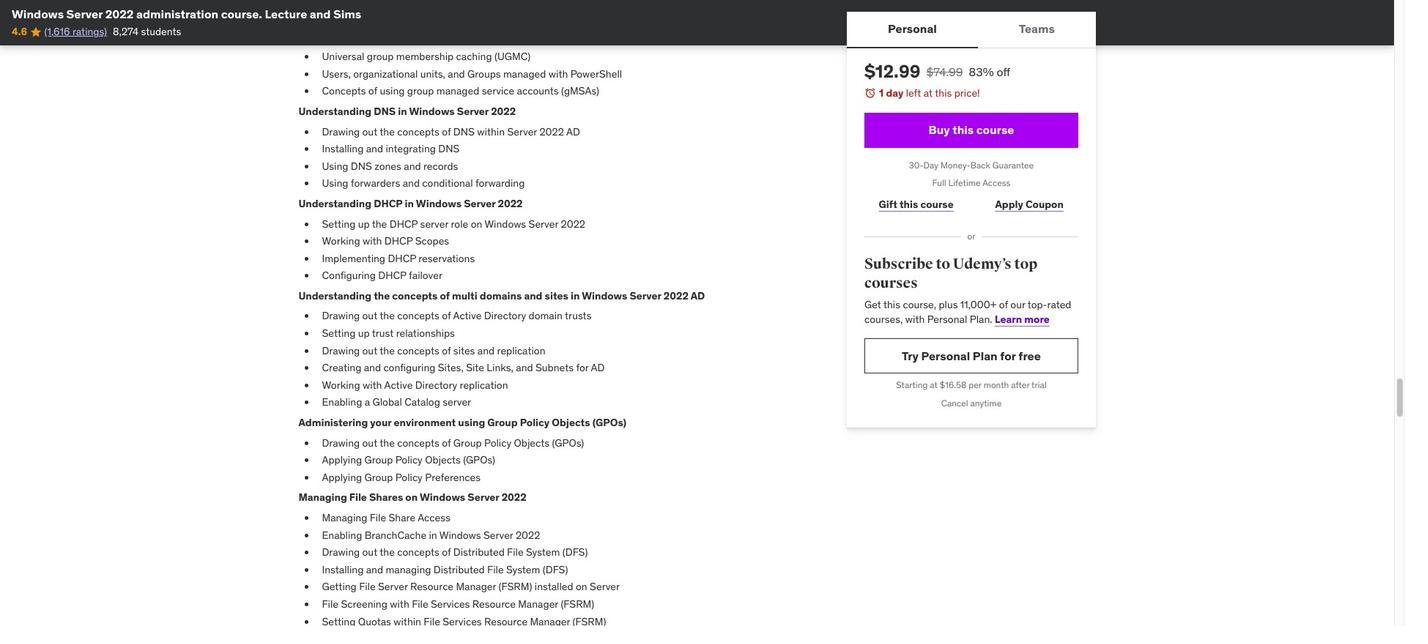 Task type: locate. For each thing, give the bounding box(es) containing it.
0 horizontal spatial sites
[[454, 344, 475, 357]]

2 horizontal spatial for
[[1000, 349, 1016, 363]]

with up accounts
[[549, 67, 568, 80]]

1 vertical spatial understanding
[[299, 197, 372, 210]]

of left our
[[999, 298, 1008, 312]]

free
[[1019, 349, 1041, 363]]

resource
[[410, 581, 454, 594], [473, 598, 516, 611]]

drawing up creating
[[322, 344, 360, 357]]

personal up $16.58
[[921, 349, 970, 363]]

0 horizontal spatial ad
[[566, 125, 580, 138]]

up up implementing
[[358, 217, 370, 230]]

1 horizontal spatial access
[[983, 178, 1011, 189]]

for up management
[[442, 15, 455, 29]]

group up universal
[[322, 33, 351, 46]]

$12.99
[[864, 60, 920, 83]]

2 horizontal spatial on
[[576, 581, 588, 594]]

personal inside button
[[888, 22, 937, 36]]

global
[[373, 396, 402, 409]]

0 vertical spatial server
[[420, 217, 449, 230]]

1 vertical spatial using
[[322, 177, 348, 190]]

2 working from the top
[[322, 379, 360, 392]]

using
[[380, 85, 405, 98], [458, 416, 485, 430]]

and inside managing file share access enabling branchcache in windows server 2022 drawing out the concepts of distributed file system (dfs) installing and managing distributed file system (dfs) getting file server resource manager (fsrm) installed on server file screening with file services resource manager (fsrm)
[[366, 563, 383, 577]]

this down $74.99 at the right top of page
[[935, 86, 952, 100]]

0 vertical spatial managing
[[299, 491, 347, 505]]

screening
[[341, 598, 388, 611]]

83%
[[969, 64, 994, 79]]

dhcp up 'failover'
[[388, 252, 416, 265]]

udemy's
[[953, 255, 1012, 273]]

universal
[[322, 50, 365, 63]]

out
[[362, 15, 378, 29], [362, 125, 378, 138], [362, 310, 378, 323], [362, 344, 378, 357], [362, 437, 378, 450], [362, 546, 378, 559]]

(gmsas)
[[561, 85, 599, 98]]

1 horizontal spatial resource
[[473, 598, 516, 611]]

system
[[526, 546, 560, 559], [506, 563, 540, 577]]

within right "groups"
[[492, 15, 519, 29]]

off
[[997, 64, 1011, 79]]

with up a
[[363, 379, 382, 392]]

concepts down environment
[[397, 437, 440, 450]]

installing up getting
[[322, 563, 364, 577]]

0 horizontal spatial using
[[380, 85, 405, 98]]

catalog
[[405, 396, 440, 409]]

1 horizontal spatial objects
[[514, 437, 550, 450]]

working down creating
[[322, 379, 360, 392]]

conditional
[[422, 177, 473, 190]]

creating
[[322, 362, 362, 375]]

enabling inside managing file share access enabling branchcache in windows server 2022 drawing out the concepts of distributed file system (dfs) installing and managing distributed file system (dfs) getting file server resource manager (fsrm) installed on server file screening with file services resource manager (fsrm)
[[322, 529, 362, 542]]

0 horizontal spatial active
[[384, 379, 413, 392]]

for left the free on the right
[[1000, 349, 1016, 363]]

applying
[[322, 454, 362, 467], [322, 471, 362, 484]]

0 vertical spatial directory
[[552, 15, 594, 29]]

(fsrm) left "installed" at the left bottom
[[499, 581, 532, 594]]

4 drawing from the top
[[322, 344, 360, 357]]

directory
[[552, 15, 594, 29], [484, 310, 526, 323], [415, 379, 457, 392]]

1 vertical spatial within
[[477, 125, 505, 138]]

setting
[[322, 217, 356, 230], [322, 327, 356, 340]]

using down organizational
[[380, 85, 405, 98]]

directory up the catalog
[[415, 379, 457, 392]]

for right subnets
[[576, 362, 589, 375]]

0 horizontal spatial (fsrm)
[[499, 581, 532, 594]]

dhcp
[[374, 197, 403, 210], [390, 217, 418, 230], [385, 235, 413, 248], [388, 252, 416, 265], [378, 269, 407, 282]]

1 vertical spatial using
[[458, 416, 485, 430]]

distributed
[[454, 546, 505, 559], [434, 563, 485, 577]]

with down the course,
[[905, 313, 925, 326]]

0 vertical spatial up
[[358, 217, 370, 230]]

1 vertical spatial enabling
[[322, 529, 362, 542]]

1 vertical spatial group
[[407, 85, 434, 98]]

8,274 students
[[113, 25, 181, 38]]

resource right services
[[473, 598, 516, 611]]

0 horizontal spatial managed
[[437, 85, 480, 98]]

on inside managing file share access enabling branchcache in windows server 2022 drawing out the concepts of distributed file system (dfs) installing and managing distributed file system (dfs) getting file server resource manager (fsrm) installed on server file screening with file services resource manager (fsrm)
[[576, 581, 588, 594]]

out up "trust"
[[362, 310, 378, 323]]

coupon
[[1026, 198, 1064, 211]]

1 vertical spatial setting
[[322, 327, 356, 340]]

within down service
[[477, 125, 505, 138]]

course.
[[221, 7, 262, 21]]

replication down the site
[[460, 379, 508, 392]]

group down the links, on the left of page
[[488, 416, 518, 430]]

on right role
[[471, 217, 483, 230]]

active inside drawing out the concepts for groups within active directory group creation and management universal group membership caching (ugmc) users, organizational units, and groups managed with powershell concepts of using group managed service accounts (gmsas)
[[521, 15, 550, 29]]

1 installing from the top
[[322, 142, 364, 155]]

server
[[66, 7, 103, 21], [457, 105, 489, 118], [507, 125, 537, 138], [464, 197, 496, 210], [529, 217, 559, 230], [630, 289, 662, 303], [468, 491, 500, 505], [484, 529, 513, 542], [378, 581, 408, 594], [590, 581, 620, 594]]

this right gift
[[900, 198, 919, 211]]

1 vertical spatial manager
[[518, 598, 558, 611]]

active up "(ugmc)" on the left top
[[521, 15, 550, 29]]

group down the units,
[[407, 85, 434, 98]]

2 horizontal spatial directory
[[552, 15, 594, 29]]

1 vertical spatial personal
[[927, 313, 967, 326]]

using inside drawing out the concepts for groups within active directory group creation and management universal group membership caching (ugmc) users, organizational units, and groups managed with powershell concepts of using group managed service accounts (gmsas)
[[380, 85, 405, 98]]

access
[[983, 178, 1011, 189], [418, 512, 451, 525]]

0 vertical spatial (gpos)
[[593, 416, 627, 430]]

for inside try personal plan for free link
[[1000, 349, 1016, 363]]

1 vertical spatial on
[[406, 491, 418, 505]]

server right the catalog
[[443, 396, 471, 409]]

1 vertical spatial up
[[358, 327, 370, 340]]

out up creation at the top
[[362, 15, 378, 29]]

concepts inside drawing out the concepts for groups within active directory group creation and management universal group membership caching (ugmc) users, organizational units, and groups managed with powershell concepts of using group managed service accounts (gmsas)
[[397, 15, 440, 29]]

this for get this course, plus 11,000+ of our top-rated courses, with personal plan.
[[883, 298, 900, 312]]

2 understanding from the top
[[299, 197, 372, 210]]

1 vertical spatial course
[[921, 198, 954, 211]]

1 vertical spatial system
[[506, 563, 540, 577]]

concepts
[[397, 15, 440, 29], [397, 125, 440, 138], [392, 289, 438, 303], [397, 310, 440, 323], [397, 344, 440, 357], [397, 437, 440, 450], [397, 546, 440, 559]]

6 out from the top
[[362, 546, 378, 559]]

1 vertical spatial (gpos)
[[552, 437, 584, 450]]

understanding down configuring
[[299, 289, 372, 303]]

0 vertical spatial manager
[[456, 581, 496, 594]]

personal
[[888, 22, 937, 36], [927, 313, 967, 326], [921, 349, 970, 363]]

managed down "(ugmc)" on the left top
[[503, 67, 546, 80]]

installed
[[535, 581, 574, 594]]

2 vertical spatial ad
[[591, 362, 605, 375]]

active down configuring
[[384, 379, 413, 392]]

in inside managing file share access enabling branchcache in windows server 2022 drawing out the concepts of distributed file system (dfs) installing and managing distributed file system (dfs) getting file server resource manager (fsrm) installed on server file screening with file services resource manager (fsrm)
[[429, 529, 437, 542]]

0 vertical spatial course
[[976, 122, 1014, 137]]

5 out from the top
[[362, 437, 378, 450]]

1 horizontal spatial for
[[576, 362, 589, 375]]

directory down domains
[[484, 310, 526, 323]]

this up courses,
[[883, 298, 900, 312]]

0 horizontal spatial directory
[[415, 379, 457, 392]]

2 vertical spatial on
[[576, 581, 588, 594]]

learn more link
[[995, 313, 1050, 326]]

manager down "installed" at the left bottom
[[518, 598, 558, 611]]

this right buy
[[953, 122, 974, 137]]

this inside buy this course button
[[953, 122, 974, 137]]

2 drawing from the top
[[322, 125, 360, 138]]

0 vertical spatial installing
[[322, 142, 364, 155]]

using left forwarders
[[322, 177, 348, 190]]

lecture
[[265, 7, 307, 21]]

managing inside managing file share access enabling branchcache in windows server 2022 drawing out the concepts of distributed file system (dfs) installing and managing distributed file system (dfs) getting file server resource manager (fsrm) installed on server file screening with file services resource manager (fsrm)
[[322, 512, 367, 525]]

on
[[471, 217, 483, 230], [406, 491, 418, 505], [576, 581, 588, 594]]

top
[[1014, 255, 1038, 273]]

1 vertical spatial active
[[453, 310, 482, 323]]

sites up the site
[[454, 344, 475, 357]]

of up sites,
[[442, 344, 451, 357]]

3 out from the top
[[362, 310, 378, 323]]

(1,616
[[44, 25, 70, 38]]

1 vertical spatial objects
[[514, 437, 550, 450]]

managing left shares
[[299, 491, 347, 505]]

0 horizontal spatial group
[[367, 50, 394, 63]]

concepts
[[322, 85, 366, 98]]

2022 inside managing file share access enabling branchcache in windows server 2022 drawing out the concepts of distributed file system (dfs) installing and managing distributed file system (dfs) getting file server resource manager (fsrm) installed on server file screening with file services resource manager (fsrm)
[[516, 529, 540, 542]]

file inside understanding dns in windows server 2022 drawing out the concepts of dns within server 2022 ad installing and integrating dns using dns zones and records using forwarders and conditional forwarding understanding dhcp in windows server 2022 setting up the dhcp server role on windows server 2022 working with dhcp scopes implementing dhcp reservations configuring dhcp failover understanding the concepts of multi domains and sites in windows server 2022 ad drawing out the concepts of active directory domain trusts setting up trust relationships drawing out the concepts of sites and replication creating and configuring sites, site links, and subnets for ad working with active directory replication enabling a global catalog server administering your environment using group policy objects (gpos) drawing out the concepts of group policy objects (gpos) applying group policy objects (gpos) applying group policy preferences managing file shares on windows server 2022
[[349, 491, 367, 505]]

managing up branchcache
[[322, 512, 367, 525]]

of up services
[[442, 546, 451, 559]]

1 horizontal spatial ad
[[591, 362, 605, 375]]

personal up $12.99
[[888, 22, 937, 36]]

access down back
[[983, 178, 1011, 189]]

0 vertical spatial active
[[521, 15, 550, 29]]

directory up powershell
[[552, 15, 594, 29]]

3 understanding from the top
[[299, 289, 372, 303]]

drawing down concepts
[[322, 125, 360, 138]]

0 vertical spatial objects
[[552, 416, 590, 430]]

2 vertical spatial understanding
[[299, 289, 372, 303]]

teams button
[[978, 12, 1096, 47]]

course
[[976, 122, 1014, 137], [921, 198, 954, 211]]

replication
[[497, 344, 546, 357], [460, 379, 508, 392]]

out down your
[[362, 437, 378, 450]]

concepts down relationships
[[397, 344, 440, 357]]

0 vertical spatial managed
[[503, 67, 546, 80]]

at left $16.58
[[930, 380, 938, 391]]

1 using from the top
[[322, 160, 348, 173]]

alarm image
[[864, 87, 876, 99]]

gift this course link
[[864, 190, 969, 219]]

course down full
[[921, 198, 954, 211]]

configuring
[[322, 269, 376, 282]]

0 vertical spatial working
[[322, 235, 360, 248]]

0 vertical spatial within
[[492, 15, 519, 29]]

0 vertical spatial using
[[322, 160, 348, 173]]

1 vertical spatial working
[[322, 379, 360, 392]]

membership
[[396, 50, 454, 63]]

get
[[864, 298, 881, 312]]

concepts inside managing file share access enabling branchcache in windows server 2022 drawing out the concepts of distributed file system (dfs) installing and managing distributed file system (dfs) getting file server resource manager (fsrm) installed on server file screening with file services resource manager (fsrm)
[[397, 546, 440, 559]]

1 horizontal spatial course
[[976, 122, 1014, 137]]

0 horizontal spatial for
[[442, 15, 455, 29]]

enabling up administering
[[322, 396, 362, 409]]

trusts
[[565, 310, 592, 323]]

with right screening
[[390, 598, 410, 611]]

personal down the plus
[[927, 313, 967, 326]]

0 vertical spatial on
[[471, 217, 483, 230]]

2 vertical spatial objects
[[425, 454, 461, 467]]

subnets
[[536, 362, 574, 375]]

drawing down administering
[[322, 437, 360, 450]]

of left multi
[[440, 289, 450, 303]]

links,
[[487, 362, 514, 375]]

tab list
[[847, 12, 1096, 48]]

course for gift this course
[[921, 198, 954, 211]]

0 vertical spatial personal
[[888, 22, 937, 36]]

enabling up getting
[[322, 529, 362, 542]]

tab list containing personal
[[847, 12, 1096, 48]]

1 enabling from the top
[[322, 396, 362, 409]]

replication up the links, on the left of page
[[497, 344, 546, 357]]

objects
[[552, 416, 590, 430], [514, 437, 550, 450], [425, 454, 461, 467]]

sites up domain
[[545, 289, 569, 303]]

and
[[310, 7, 331, 21], [393, 33, 410, 46], [448, 67, 465, 80], [366, 142, 383, 155], [404, 160, 421, 173], [403, 177, 420, 190], [524, 289, 543, 303], [478, 344, 495, 357], [364, 362, 381, 375], [516, 362, 533, 375], [366, 563, 383, 577]]

1 vertical spatial distributed
[[434, 563, 485, 577]]

out down "trust"
[[362, 344, 378, 357]]

out inside drawing out the concepts for groups within active directory group creation and management universal group membership caching (ugmc) users, organizational units, and groups managed with powershell concepts of using group managed service accounts (gmsas)
[[362, 15, 378, 29]]

1 drawing from the top
[[322, 15, 360, 29]]

2 installing from the top
[[322, 563, 364, 577]]

2 enabling from the top
[[322, 529, 362, 542]]

0 vertical spatial resource
[[410, 581, 454, 594]]

at right left at the right of the page
[[924, 86, 933, 100]]

failover
[[409, 269, 443, 282]]

to
[[936, 255, 950, 273]]

manager up services
[[456, 581, 496, 594]]

back
[[971, 159, 990, 170]]

0 vertical spatial replication
[[497, 344, 546, 357]]

plus
[[939, 298, 958, 312]]

0 horizontal spatial (gpos)
[[463, 454, 495, 467]]

1 vertical spatial sites
[[454, 344, 475, 357]]

or
[[967, 231, 976, 242]]

0 vertical spatial access
[[983, 178, 1011, 189]]

understanding down forwarders
[[299, 197, 372, 210]]

plan
[[973, 349, 998, 363]]

students
[[141, 25, 181, 38]]

0 vertical spatial enabling
[[322, 396, 362, 409]]

drawing out the concepts for groups within active directory group creation and management universal group membership caching (ugmc) users, organizational units, and groups managed with powershell concepts of using group managed service accounts (gmsas)
[[322, 15, 622, 98]]

1 working from the top
[[322, 235, 360, 248]]

6 drawing from the top
[[322, 546, 360, 559]]

up
[[358, 217, 370, 230], [358, 327, 370, 340]]

this for buy this course
[[953, 122, 974, 137]]

with inside managing file share access enabling branchcache in windows server 2022 drawing out the concepts of distributed file system (dfs) installing and managing distributed file system (dfs) getting file server resource manager (fsrm) installed on server file screening with file services resource manager (fsrm)
[[390, 598, 410, 611]]

your
[[370, 416, 392, 430]]

of
[[369, 85, 377, 98], [442, 125, 451, 138], [440, 289, 450, 303], [999, 298, 1008, 312], [442, 310, 451, 323], [442, 344, 451, 357], [442, 437, 451, 450], [442, 546, 451, 559]]

of down environment
[[442, 437, 451, 450]]

environment
[[394, 416, 456, 430]]

1 vertical spatial at
[[930, 380, 938, 391]]

the inside drawing out the concepts for groups within active directory group creation and management universal group membership caching (ugmc) users, organizational units, and groups managed with powershell concepts of using group managed service accounts (gmsas)
[[380, 15, 395, 29]]

within
[[492, 15, 519, 29], [477, 125, 505, 138]]

0 horizontal spatial course
[[921, 198, 954, 211]]

understanding down concepts
[[299, 105, 372, 118]]

course up back
[[976, 122, 1014, 137]]

1 vertical spatial ad
[[691, 289, 705, 303]]

0 horizontal spatial access
[[418, 512, 451, 525]]

1 vertical spatial installing
[[322, 563, 364, 577]]

0 vertical spatial sites
[[545, 289, 569, 303]]

setting up implementing
[[322, 217, 356, 230]]

using right environment
[[458, 416, 485, 430]]

out down branchcache
[[362, 546, 378, 559]]

0 vertical spatial group
[[367, 50, 394, 63]]

drawing up universal
[[322, 15, 360, 29]]

in
[[398, 105, 407, 118], [405, 197, 414, 210], [571, 289, 580, 303], [429, 529, 437, 542]]

group up shares
[[365, 471, 393, 484]]

up left "trust"
[[358, 327, 370, 340]]

2 horizontal spatial (gpos)
[[593, 416, 627, 430]]

0 horizontal spatial on
[[406, 491, 418, 505]]

(fsrm) down "installed" at the left bottom
[[561, 598, 595, 611]]

day
[[924, 159, 939, 170]]

group
[[322, 33, 351, 46], [488, 416, 518, 430], [454, 437, 482, 450], [365, 454, 393, 467], [365, 471, 393, 484]]

domain
[[529, 310, 563, 323]]

sites
[[545, 289, 569, 303], [454, 344, 475, 357]]

2 out from the top
[[362, 125, 378, 138]]

2 horizontal spatial active
[[521, 15, 550, 29]]

this inside gift this course link
[[900, 198, 919, 211]]

on right "installed" at the left bottom
[[576, 581, 588, 594]]

installing up forwarders
[[322, 142, 364, 155]]

managed down the units,
[[437, 85, 480, 98]]

working up implementing
[[322, 235, 360, 248]]

1 out from the top
[[362, 15, 378, 29]]

dhcp up scopes
[[390, 217, 418, 230]]

administration
[[136, 7, 218, 21]]

2 up from the top
[[358, 327, 370, 340]]

1 horizontal spatial managed
[[503, 67, 546, 80]]

file
[[349, 491, 367, 505], [370, 512, 386, 525], [507, 546, 524, 559], [487, 563, 504, 577], [359, 581, 376, 594], [322, 598, 339, 611], [412, 598, 428, 611]]

0 vertical spatial applying
[[322, 454, 362, 467]]

resource up services
[[410, 581, 454, 594]]

concepts up management
[[397, 15, 440, 29]]

gift
[[879, 198, 898, 211]]

access right share
[[418, 512, 451, 525]]

the inside managing file share access enabling branchcache in windows server 2022 drawing out the concepts of distributed file system (dfs) installing and managing distributed file system (dfs) getting file server resource manager (fsrm) installed on server file screening with file services resource manager (fsrm)
[[380, 546, 395, 559]]

concepts up relationships
[[397, 310, 440, 323]]

group up organizational
[[367, 50, 394, 63]]

setting up creating
[[322, 327, 356, 340]]

1 horizontal spatial directory
[[484, 310, 526, 323]]

1 vertical spatial managing
[[322, 512, 367, 525]]

of up relationships
[[442, 310, 451, 323]]

server up scopes
[[420, 217, 449, 230]]

1 vertical spatial directory
[[484, 310, 526, 323]]

at
[[924, 86, 933, 100], [930, 380, 938, 391]]

creation
[[353, 33, 390, 46]]

out inside managing file share access enabling branchcache in windows server 2022 drawing out the concepts of distributed file system (dfs) installing and managing distributed file system (dfs) getting file server resource manager (fsrm) installed on server file screening with file services resource manager (fsrm)
[[362, 546, 378, 559]]

learn
[[995, 313, 1022, 326]]

installing
[[322, 142, 364, 155], [322, 563, 364, 577]]

using left zones
[[322, 160, 348, 173]]

managed
[[503, 67, 546, 80], [437, 85, 480, 98]]

concepts up 'managing'
[[397, 546, 440, 559]]

1 vertical spatial access
[[418, 512, 451, 525]]

1 horizontal spatial (fsrm)
[[561, 598, 595, 611]]

windows inside managing file share access enabling branchcache in windows server 2022 drawing out the concepts of distributed file system (dfs) installing and managing distributed file system (dfs) getting file server resource manager (fsrm) installed on server file screening with file services resource manager (fsrm)
[[440, 529, 481, 542]]

drawing down configuring
[[322, 310, 360, 323]]

2 horizontal spatial objects
[[552, 416, 590, 430]]

this inside get this course, plus 11,000+ of our top-rated courses, with personal plan.
[[883, 298, 900, 312]]

0 horizontal spatial objects
[[425, 454, 461, 467]]

concepts down 'failover'
[[392, 289, 438, 303]]

course inside button
[[976, 122, 1014, 137]]

buy this course button
[[864, 113, 1078, 148]]

0 vertical spatial understanding
[[299, 105, 372, 118]]

1 vertical spatial applying
[[322, 471, 362, 484]]

out up zones
[[362, 125, 378, 138]]



Task type: describe. For each thing, give the bounding box(es) containing it.
1 day left at this price!
[[879, 86, 980, 100]]

course for buy this course
[[976, 122, 1014, 137]]

(1,616 ratings)
[[44, 25, 107, 38]]

a
[[365, 396, 370, 409]]

more
[[1024, 313, 1050, 326]]

price!
[[954, 86, 980, 100]]

3 drawing from the top
[[322, 310, 360, 323]]

1 vertical spatial replication
[[460, 379, 508, 392]]

with inside get this course, plus 11,000+ of our top-rated courses, with personal plan.
[[905, 313, 925, 326]]

guarantee
[[993, 159, 1034, 170]]

lifetime
[[948, 178, 981, 189]]

units,
[[420, 67, 446, 80]]

1
[[879, 86, 884, 100]]

our
[[1011, 298, 1025, 312]]

managing
[[386, 563, 431, 577]]

1 horizontal spatial manager
[[518, 598, 558, 611]]

after
[[1011, 380, 1030, 391]]

top-
[[1028, 298, 1047, 312]]

1 up from the top
[[358, 217, 370, 230]]

1 horizontal spatial on
[[471, 217, 483, 230]]

directory inside drawing out the concepts for groups within active directory group creation and management universal group membership caching (ugmc) users, organizational units, and groups managed with powershell concepts of using group managed service accounts (gmsas)
[[552, 15, 594, 29]]

1 applying from the top
[[322, 454, 362, 467]]

role
[[451, 217, 469, 230]]

1 horizontal spatial active
[[453, 310, 482, 323]]

managing inside understanding dns in windows server 2022 drawing out the concepts of dns within server 2022 ad installing and integrating dns using dns zones and records using forwarders and conditional forwarding understanding dhcp in windows server 2022 setting up the dhcp server role on windows server 2022 working with dhcp scopes implementing dhcp reservations configuring dhcp failover understanding the concepts of multi domains and sites in windows server 2022 ad drawing out the concepts of active directory domain trusts setting up trust relationships drawing out the concepts of sites and replication creating and configuring sites, site links, and subnets for ad working with active directory replication enabling a global catalog server administering your environment using group policy objects (gpos) drawing out the concepts of group policy objects (gpos) applying group policy objects (gpos) applying group policy preferences managing file shares on windows server 2022
[[299, 491, 347, 505]]

2 vertical spatial directory
[[415, 379, 457, 392]]

of inside managing file share access enabling branchcache in windows server 2022 drawing out the concepts of distributed file system (dfs) installing and managing distributed file system (dfs) getting file server resource manager (fsrm) installed on server file screening with file services resource manager (fsrm)
[[442, 546, 451, 559]]

installing inside managing file share access enabling branchcache in windows server 2022 drawing out the concepts of distributed file system (dfs) installing and managing distributed file system (dfs) getting file server resource manager (fsrm) installed on server file screening with file services resource manager (fsrm)
[[322, 563, 364, 577]]

left
[[906, 86, 921, 100]]

2 vertical spatial active
[[384, 379, 413, 392]]

money-
[[941, 159, 971, 170]]

group down your
[[365, 454, 393, 467]]

1 vertical spatial (fsrm)
[[561, 598, 595, 611]]

5 drawing from the top
[[322, 437, 360, 450]]

concepts up integrating
[[397, 125, 440, 138]]

dhcp down forwarders
[[374, 197, 403, 210]]

management
[[413, 33, 473, 46]]

$74.99
[[926, 64, 963, 79]]

anytime
[[970, 398, 1002, 409]]

reservations
[[419, 252, 475, 265]]

subscribe to udemy's top courses
[[864, 255, 1038, 292]]

1 understanding from the top
[[299, 105, 372, 118]]

access inside managing file share access enabling branchcache in windows server 2022 drawing out the concepts of distributed file system (dfs) installing and managing distributed file system (dfs) getting file server resource manager (fsrm) installed on server file screening with file services resource manager (fsrm)
[[418, 512, 451, 525]]

multi
[[452, 289, 478, 303]]

gift this course
[[879, 198, 954, 211]]

forwarding
[[476, 177, 525, 190]]

share
[[389, 512, 416, 525]]

buy
[[929, 122, 950, 137]]

dhcp left 'failover'
[[378, 269, 407, 282]]

try personal plan for free link
[[864, 339, 1078, 374]]

full
[[932, 178, 946, 189]]

2 horizontal spatial ad
[[691, 289, 705, 303]]

personal inside get this course, plus 11,000+ of our top-rated courses, with personal plan.
[[927, 313, 967, 326]]

of inside get this course, plus 11,000+ of our top-rated courses, with personal plan.
[[999, 298, 1008, 312]]

2 vertical spatial personal
[[921, 349, 970, 363]]

trial
[[1032, 380, 1047, 391]]

4.6
[[12, 25, 27, 38]]

starting
[[896, 380, 928, 391]]

understanding dns in windows server 2022 drawing out the concepts of dns within server 2022 ad installing and integrating dns using dns zones and records using forwarders and conditional forwarding understanding dhcp in windows server 2022 setting up the dhcp server role on windows server 2022 working with dhcp scopes implementing dhcp reservations configuring dhcp failover understanding the concepts of multi domains and sites in windows server 2022 ad drawing out the concepts of active directory domain trusts setting up trust relationships drawing out the concepts of sites and replication creating and configuring sites, site links, and subnets for ad working with active directory replication enabling a global catalog server administering your environment using group policy objects (gpos) drawing out the concepts of group policy objects (gpos) applying group policy objects (gpos) applying group policy preferences managing file shares on windows server 2022
[[299, 105, 705, 505]]

getting
[[322, 581, 357, 594]]

apply
[[995, 198, 1023, 211]]

administering
[[299, 416, 368, 430]]

month
[[984, 380, 1009, 391]]

0 horizontal spatial manager
[[456, 581, 496, 594]]

trust
[[372, 327, 394, 340]]

1 vertical spatial server
[[443, 396, 471, 409]]

for inside understanding dns in windows server 2022 drawing out the concepts of dns within server 2022 ad installing and integrating dns using dns zones and records using forwarders and conditional forwarding understanding dhcp in windows server 2022 setting up the dhcp server role on windows server 2022 working with dhcp scopes implementing dhcp reservations configuring dhcp failover understanding the concepts of multi domains and sites in windows server 2022 ad drawing out the concepts of active directory domain trusts setting up trust relationships drawing out the concepts of sites and replication creating and configuring sites, site links, and subnets for ad working with active directory replication enabling a global catalog server administering your environment using group policy objects (gpos) drawing out the concepts of group policy objects (gpos) applying group policy objects (gpos) applying group policy preferences managing file shares on windows server 2022
[[576, 362, 589, 375]]

0 vertical spatial (fsrm)
[[499, 581, 532, 594]]

branchcache
[[365, 529, 427, 542]]

4 out from the top
[[362, 344, 378, 357]]

groups
[[468, 67, 501, 80]]

subscribe
[[864, 255, 933, 273]]

0 vertical spatial (dfs)
[[563, 546, 588, 559]]

0 horizontal spatial resource
[[410, 581, 454, 594]]

within inside understanding dns in windows server 2022 drawing out the concepts of dns within server 2022 ad installing and integrating dns using dns zones and records using forwarders and conditional forwarding understanding dhcp in windows server 2022 setting up the dhcp server role on windows server 2022 working with dhcp scopes implementing dhcp reservations configuring dhcp failover understanding the concepts of multi domains and sites in windows server 2022 ad drawing out the concepts of active directory domain trusts setting up trust relationships drawing out the concepts of sites and replication creating and configuring sites, site links, and subnets for ad working with active directory replication enabling a global catalog server administering your environment using group policy objects (gpos) drawing out the concepts of group policy objects (gpos) applying group policy objects (gpos) applying group policy preferences managing file shares on windows server 2022
[[477, 125, 505, 138]]

users,
[[322, 67, 351, 80]]

0 vertical spatial at
[[924, 86, 933, 100]]

11,000+
[[960, 298, 997, 312]]

installing inside understanding dns in windows server 2022 drawing out the concepts of dns within server 2022 ad installing and integrating dns using dns zones and records using forwarders and conditional forwarding understanding dhcp in windows server 2022 setting up the dhcp server role on windows server 2022 working with dhcp scopes implementing dhcp reservations configuring dhcp failover understanding the concepts of multi domains and sites in windows server 2022 ad drawing out the concepts of active directory domain trusts setting up trust relationships drawing out the concepts of sites and replication creating and configuring sites, site links, and subnets for ad working with active directory replication enabling a global catalog server administering your environment using group policy objects (gpos) drawing out the concepts of group policy objects (gpos) applying group policy objects (gpos) applying group policy preferences managing file shares on windows server 2022
[[322, 142, 364, 155]]

cancel
[[941, 398, 968, 409]]

drawing inside drawing out the concepts for groups within active directory group creation and management universal group membership caching (ugmc) users, organizational units, and groups managed with powershell concepts of using group managed service accounts (gmsas)
[[322, 15, 360, 29]]

configuring
[[384, 362, 436, 375]]

courses
[[864, 274, 918, 292]]

1 vertical spatial resource
[[473, 598, 516, 611]]

using inside understanding dns in windows server 2022 drawing out the concepts of dns within server 2022 ad installing and integrating dns using dns zones and records using forwarders and conditional forwarding understanding dhcp in windows server 2022 setting up the dhcp server role on windows server 2022 working with dhcp scopes implementing dhcp reservations configuring dhcp failover understanding the concepts of multi domains and sites in windows server 2022 ad drawing out the concepts of active directory domain trusts setting up trust relationships drawing out the concepts of sites and replication creating and configuring sites, site links, and subnets for ad working with active directory replication enabling a global catalog server administering your environment using group policy objects (gpos) drawing out the concepts of group policy objects (gpos) applying group policy objects (gpos) applying group policy preferences managing file shares on windows server 2022
[[458, 416, 485, 430]]

for inside drawing out the concepts for groups within active directory group creation and management universal group membership caching (ugmc) users, organizational units, and groups managed with powershell concepts of using group managed service accounts (gmsas)
[[442, 15, 455, 29]]

at inside starting at $16.58 per month after trial cancel anytime
[[930, 380, 938, 391]]

site
[[466, 362, 484, 375]]

service
[[482, 85, 515, 98]]

group up preferences
[[454, 437, 482, 450]]

caching
[[456, 50, 492, 63]]

with inside drawing out the concepts for groups within active directory group creation and management universal group membership caching (ugmc) users, organizational units, and groups managed with powershell concepts of using group managed service accounts (gmsas)
[[549, 67, 568, 80]]

organizational
[[353, 67, 418, 80]]

within inside drawing out the concepts for groups within active directory group creation and management universal group membership caching (ugmc) users, organizational units, and groups managed with powershell concepts of using group managed service accounts (gmsas)
[[492, 15, 519, 29]]

1 horizontal spatial group
[[407, 85, 434, 98]]

2 applying from the top
[[322, 471, 362, 484]]

groups
[[457, 15, 489, 29]]

0 vertical spatial ad
[[566, 125, 580, 138]]

scopes
[[415, 235, 449, 248]]

1 vertical spatial (dfs)
[[543, 563, 568, 577]]

course,
[[903, 298, 936, 312]]

dhcp left scopes
[[385, 235, 413, 248]]

drawing inside managing file share access enabling branchcache in windows server 2022 drawing out the concepts of distributed file system (dfs) installing and managing distributed file system (dfs) getting file server resource manager (fsrm) installed on server file screening with file services resource manager (fsrm)
[[322, 546, 360, 559]]

this for gift this course
[[900, 198, 919, 211]]

personal button
[[847, 12, 978, 47]]

sims
[[333, 7, 361, 21]]

of up records
[[442, 125, 451, 138]]

1 setting from the top
[[322, 217, 356, 230]]

enabling inside understanding dns in windows server 2022 drawing out the concepts of dns within server 2022 ad installing and integrating dns using dns zones and records using forwarders and conditional forwarding understanding dhcp in windows server 2022 setting up the dhcp server role on windows server 2022 working with dhcp scopes implementing dhcp reservations configuring dhcp failover understanding the concepts of multi domains and sites in windows server 2022 ad drawing out the concepts of active directory domain trusts setting up trust relationships drawing out the concepts of sites and replication creating and configuring sites, site links, and subnets for ad working with active directory replication enabling a global catalog server administering your environment using group policy objects (gpos) drawing out the concepts of group policy objects (gpos) applying group policy objects (gpos) applying group policy preferences managing file shares on windows server 2022
[[322, 396, 362, 409]]

forwarders
[[351, 177, 400, 190]]

8,274
[[113, 25, 139, 38]]

group inside drawing out the concepts for groups within active directory group creation and management universal group membership caching (ugmc) users, organizational units, and groups managed with powershell concepts of using group managed service accounts (gmsas)
[[322, 33, 351, 46]]

0 vertical spatial distributed
[[454, 546, 505, 559]]

powershell
[[571, 67, 622, 80]]

$16.58
[[940, 380, 967, 391]]

1 horizontal spatial (gpos)
[[552, 437, 584, 450]]

plan.
[[970, 313, 992, 326]]

learn more
[[995, 313, 1050, 326]]

shares
[[369, 491, 403, 505]]

ratings)
[[72, 25, 107, 38]]

30-
[[909, 159, 924, 170]]

day
[[886, 86, 904, 100]]

records
[[424, 160, 458, 173]]

2 setting from the top
[[322, 327, 356, 340]]

accounts
[[517, 85, 559, 98]]

apply coupon button
[[980, 190, 1078, 219]]

of inside drawing out the concepts for groups within active directory group creation and management universal group membership caching (ugmc) users, organizational units, and groups managed with powershell concepts of using group managed service accounts (gmsas)
[[369, 85, 377, 98]]

rated
[[1047, 298, 1071, 312]]

windows server 2022 administration course. lecture and sims
[[12, 7, 361, 21]]

0 vertical spatial system
[[526, 546, 560, 559]]

integrating
[[386, 142, 436, 155]]

teams
[[1019, 22, 1055, 36]]

preferences
[[425, 471, 481, 484]]

access inside 30-day money-back guarantee full lifetime access
[[983, 178, 1011, 189]]

2 using from the top
[[322, 177, 348, 190]]

managing file share access enabling branchcache in windows server 2022 drawing out the concepts of distributed file system (dfs) installing and managing distributed file system (dfs) getting file server resource manager (fsrm) installed on server file screening with file services resource manager (fsrm)
[[322, 512, 620, 611]]

apply coupon
[[995, 198, 1064, 211]]

per
[[969, 380, 982, 391]]

with up implementing
[[363, 235, 382, 248]]



Task type: vqa. For each thing, say whether or not it's contained in the screenshot.
"AT" within the Starting At $16.58 Per Month After Trial Cancel Anytime
yes



